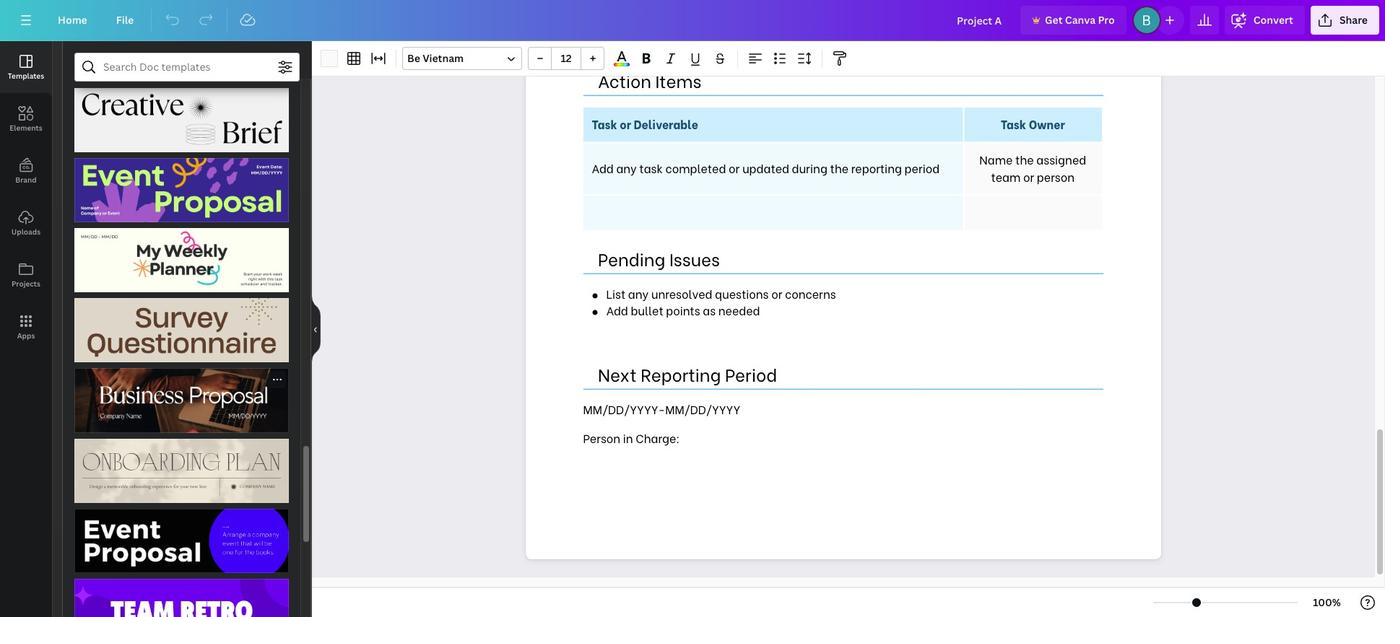 Task type: describe. For each thing, give the bounding box(es) containing it.
vietnam
[[423, 51, 464, 65]]

creative brief docs banner in black and white grey editorial style image
[[74, 88, 289, 153]]

get canva pro button
[[1021, 6, 1127, 35]]

convert
[[1254, 13, 1294, 27]]

pro
[[1098, 13, 1115, 27]]

canva
[[1065, 13, 1096, 27]]

side panel tab list
[[0, 41, 52, 353]]

list any unresolved questions or concerns add bullet points as needed
[[606, 286, 836, 318]]

points
[[666, 302, 700, 318]]

questionnaire docs banner in beige brown classic professional style image
[[74, 299, 289, 363]]

get
[[1045, 13, 1063, 27]]

share button
[[1311, 6, 1380, 35]]

charge:
[[636, 430, 680, 446]]

100%
[[1314, 596, 1342, 610]]

list
[[606, 286, 626, 302]]

– – number field
[[556, 51, 577, 65]]

creative brief docs banner in black and white grey editorial style group
[[74, 80, 289, 153]]

needed
[[719, 302, 760, 318]]

share
[[1340, 13, 1368, 27]]

person in charge:
[[583, 430, 683, 446]]

add
[[606, 302, 628, 318]]

projects
[[12, 279, 40, 289]]

projects button
[[0, 249, 52, 301]]

mm/dd/yyyy-mm/dd/yyyy
[[583, 401, 741, 418]]

be vietnam
[[407, 51, 464, 65]]

main menu bar
[[0, 0, 1386, 41]]

event/business proposal professional docs banner in dark blue neon green purple playful abstract style group
[[74, 150, 289, 223]]

mm/dd/yyyy-
[[583, 401, 666, 418]]

color range image
[[614, 63, 630, 66]]

event/business proposal professional docs banner in dark blue neon green purple playful abstract style image
[[74, 158, 289, 223]]

file button
[[105, 6, 145, 35]]

templates button
[[0, 41, 52, 93]]

event proposal docs banner in blackblue vibrant professional style group
[[74, 500, 289, 573]]

elements button
[[0, 93, 52, 145]]

event/business proposal professional docs banner in dark brown white photocentric style group
[[74, 369, 289, 433]]

apps button
[[0, 301, 52, 353]]

onboarding plan professional docs banner in beige ash grey warm classic style group
[[74, 430, 289, 503]]

team retro docs banner in purple white vibrant professional style image
[[74, 579, 289, 618]]

team retro docs banner in purple white vibrant professional style group
[[74, 571, 289, 618]]

elements
[[10, 123, 42, 133]]



Task type: locate. For each thing, give the bounding box(es) containing it.
questions
[[715, 286, 769, 302]]

questionnaire docs banner in beige brown classic professional style group
[[74, 290, 289, 363]]

planner personal docs banner in ivory pink yellow playful abstract style image
[[74, 228, 289, 293]]

Design title text field
[[946, 6, 1015, 35]]

concerns
[[785, 286, 836, 302]]

none text field containing list any unresolved questions or concerns
[[526, 0, 1161, 560]]

convert button
[[1225, 6, 1305, 35]]

#fafafa image
[[321, 50, 338, 67]]

100% button
[[1304, 592, 1351, 615]]

Search Doc templates search field
[[103, 53, 271, 81]]

group
[[528, 47, 605, 70]]

None text field
[[526, 0, 1161, 560]]

planner personal docs banner in ivory pink yellow playful abstract style group
[[74, 220, 289, 293]]

templates
[[8, 71, 44, 81]]

or
[[772, 286, 783, 302]]

onboarding plan professional docs banner in beige ash grey warm classic style image
[[74, 439, 289, 503]]

file
[[116, 13, 134, 27]]

be
[[407, 51, 420, 65]]

bullet
[[631, 302, 664, 318]]

event/business proposal professional docs banner in dark brown white photocentric style image
[[74, 369, 289, 433]]

uploads button
[[0, 197, 52, 249]]

person
[[583, 430, 621, 446]]

in
[[623, 430, 633, 446]]

brand button
[[0, 145, 52, 197]]

any
[[628, 286, 649, 302]]

be vietnam button
[[402, 47, 522, 70]]

brand
[[15, 175, 37, 185]]

mm/dd/yyyy
[[665, 401, 741, 418]]

hide image
[[311, 295, 321, 364]]

apps
[[17, 331, 35, 341]]

event proposal docs banner in blackblue vibrant professional style image
[[74, 509, 289, 573]]

home
[[58, 13, 87, 27]]

home link
[[46, 6, 99, 35]]

as
[[703, 302, 716, 318]]

uploads
[[11, 227, 41, 237]]

unresolved
[[651, 286, 713, 302]]

get canva pro
[[1045, 13, 1115, 27]]



Task type: vqa. For each thing, say whether or not it's contained in the screenshot.
View
no



